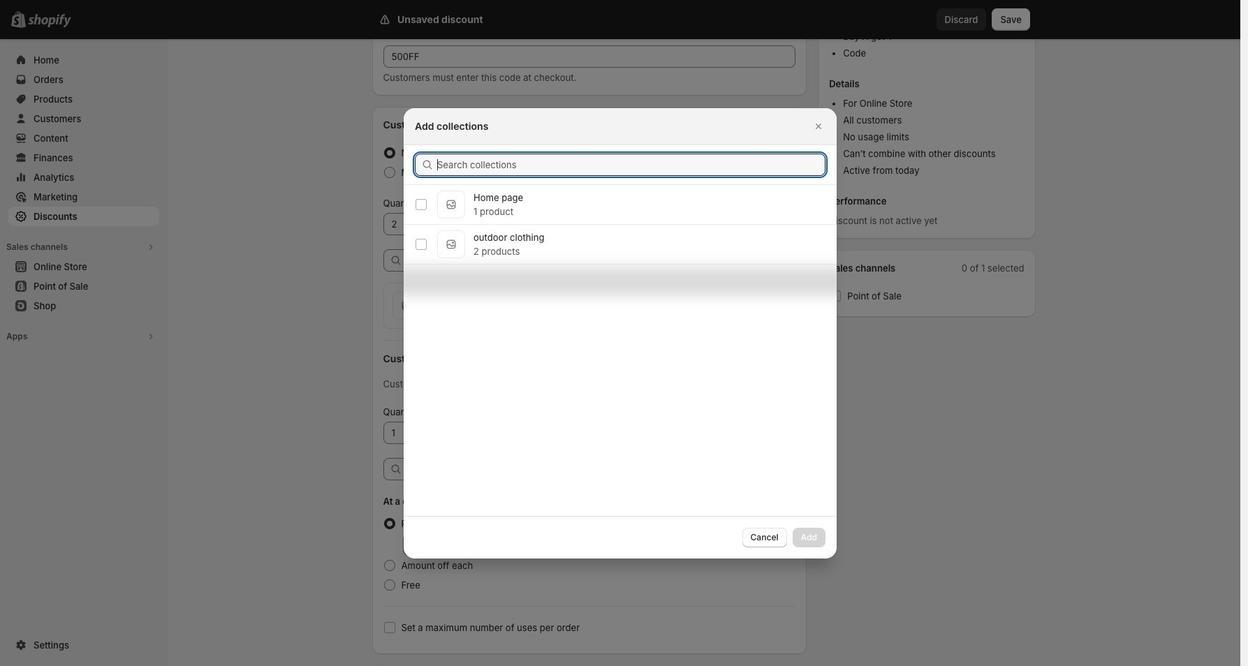 Task type: vqa. For each thing, say whether or not it's contained in the screenshot.
dialog
yes



Task type: locate. For each thing, give the bounding box(es) containing it.
dialog
[[0, 108, 1241, 559]]

shopify image
[[28, 14, 71, 28]]



Task type: describe. For each thing, give the bounding box(es) containing it.
Search collections text field
[[437, 153, 826, 176]]



